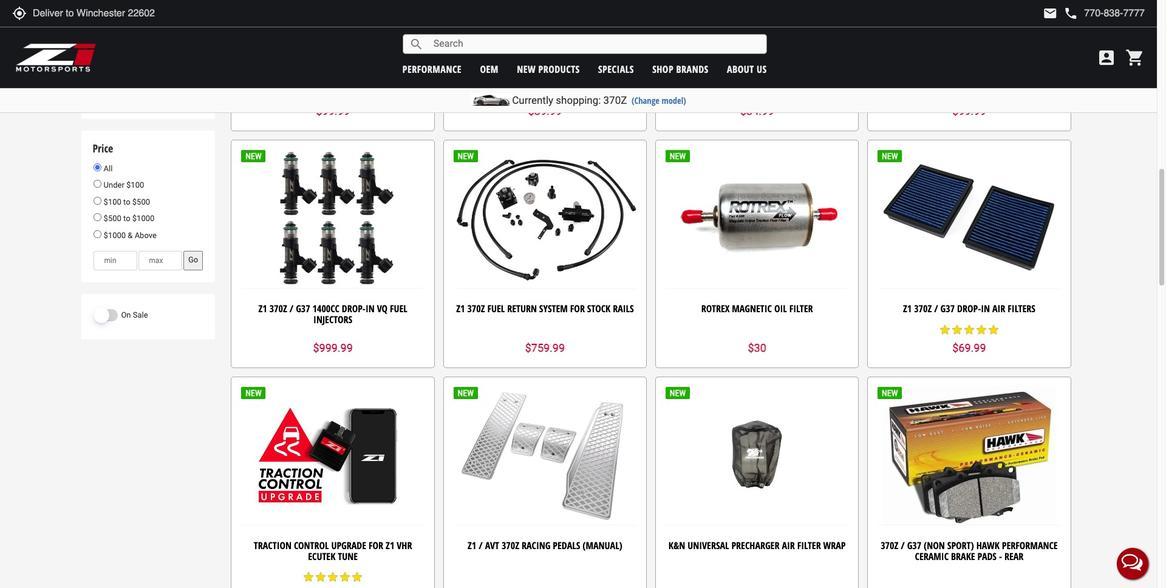 Task type: describe. For each thing, give the bounding box(es) containing it.
2 $99.99 from the left
[[953, 104, 987, 117]]

$100 to $500
[[102, 197, 150, 207]]

star star star star star $69.99
[[940, 324, 1000, 354]]

370z inside the z1 370z / g37 1400cc drop-in vq fuel injectors
[[270, 302, 287, 316]]

g37 for 1400cc
[[296, 302, 310, 316]]

0 horizontal spatial $500
[[104, 214, 121, 223]]

$500 to $1000
[[102, 214, 155, 223]]

8pk561
[[482, 55, 510, 68]]

racing
[[522, 539, 551, 553]]

about us link
[[728, 62, 767, 76]]

performance link
[[403, 62, 462, 76]]

z1 inside the traction control upgrade for z1 vhr ecutek tune
[[386, 539, 395, 553]]

z1 motorsports logo image
[[15, 43, 97, 73]]

1400cc
[[313, 302, 340, 316]]

specials
[[599, 62, 634, 76]]

phone link
[[1064, 6, 1146, 21]]

vhr
[[397, 539, 412, 553]]

pedals
[[553, 539, 581, 553]]

sale
[[133, 310, 148, 319]]

z1 for z1 370z replacement supercharger serpentine belt
[[685, 55, 694, 68]]

$759.99
[[526, 341, 565, 354]]

above
[[135, 231, 157, 240]]

k&n
[[669, 539, 686, 553]]

return
[[508, 302, 537, 316]]

(manual)
[[583, 539, 623, 553]]

shopping_cart link
[[1123, 48, 1146, 67]]

/ inside 370z / g37 (non sport) hawk performance ceramic brake pads - rear
[[901, 539, 905, 553]]

us
[[757, 62, 767, 76]]

1 horizontal spatial &
[[149, 84, 153, 93]]

brands
[[677, 62, 709, 76]]

pads
[[978, 550, 997, 563]]

ceramic
[[916, 550, 949, 563]]

g37 for drop-
[[941, 302, 956, 316]]

z1 370z replacement supercharger serpentine belt
[[685, 55, 830, 79]]

all
[[102, 164, 113, 173]]

(change model) link
[[632, 95, 687, 106]]

$69.99
[[953, 341, 987, 354]]

1 vertical spatial filter
[[798, 539, 822, 553]]

in inside the z1 370z / g37 1400cc drop-in vq fuel injectors
[[366, 302, 375, 316]]

my_location
[[12, 6, 27, 21]]

about
[[728, 62, 755, 76]]

star star star star star
[[303, 572, 364, 584]]

for inside carbon fiber 4.5'' exhaust tip for z1 touring exhaust
[[383, 55, 398, 68]]

serpentine
[[725, 65, 771, 79]]

max number field
[[139, 251, 182, 270]]

0 horizontal spatial $100
[[104, 197, 121, 207]]

z1 370z / g37 1400cc drop-in vq fuel injectors
[[259, 302, 408, 326]]

370z inside z1 370z replacement supercharger serpentine belt
[[697, 55, 714, 68]]

k&n universal precharger air filter wrap
[[669, 539, 846, 553]]

$30
[[748, 341, 767, 354]]

under
[[104, 181, 125, 190]]

0 horizontal spatial &
[[128, 231, 133, 240]]

star star star star star $99.99
[[303, 87, 364, 117]]

carbon fiber 4.5'' exhaust tip for z1 touring exhaust
[[258, 55, 409, 79]]

oem
[[480, 62, 499, 76]]

oil
[[775, 302, 788, 316]]

fiber
[[291, 55, 312, 68]]

z1 / avt 370z racing pedals (manual)
[[468, 539, 623, 553]]

z1 for z1 8pk561 belt for stillen / vortech supercharger
[[471, 55, 480, 68]]

on sale
[[121, 310, 148, 319]]

shopping_cart
[[1126, 48, 1146, 67]]

stock
[[588, 302, 611, 316]]

rear
[[1005, 550, 1024, 563]]

370z / g37 (non sport) hawk performance ceramic brake pads - rear
[[881, 539, 1059, 563]]

ecutek
[[308, 550, 336, 563]]

tune
[[338, 550, 358, 563]]

0 vertical spatial filter
[[790, 302, 814, 316]]

mail phone
[[1044, 6, 1079, 21]]

vortech
[[586, 55, 620, 68]]

4 & up image
[[94, 57, 103, 70]]

price
[[93, 141, 113, 156]]

2 drop- from the left
[[958, 302, 982, 316]]

performance
[[1003, 539, 1059, 553]]

shop
[[653, 62, 674, 76]]

belt inside z1 370z replacement supercharger serpentine belt
[[773, 65, 790, 79]]

z1 for z1 / avt 370z racing pedals (manual)
[[468, 539, 477, 553]]

(non
[[925, 539, 946, 553]]

rotrex magnetic oil filter
[[702, 302, 814, 316]]

(change
[[632, 95, 660, 106]]

stillen
[[548, 55, 577, 68]]

hawk
[[977, 539, 1000, 553]]

mail link
[[1044, 6, 1058, 21]]

shop brands link
[[653, 62, 709, 76]]

for inside the z1 8pk561 belt for stillen / vortech supercharger
[[531, 55, 546, 68]]

/ inside the z1 8pk561 belt for stillen / vortech supercharger
[[580, 55, 584, 68]]

72
[[169, 84, 178, 93]]

control
[[294, 539, 329, 553]]

brake
[[952, 550, 976, 563]]

shop brands
[[653, 62, 709, 76]]

replacement
[[717, 55, 770, 68]]



Task type: vqa. For each thing, say whether or not it's contained in the screenshot.
first drop- from the left
yes



Task type: locate. For each thing, give the bounding box(es) containing it.
1 horizontal spatial $500
[[132, 197, 150, 207]]

$1000
[[132, 214, 155, 223], [104, 231, 126, 240]]

upgrade
[[332, 539, 367, 553]]

1 horizontal spatial drop-
[[958, 302, 982, 316]]

0 horizontal spatial belt
[[512, 55, 529, 68]]

1 fuel from the left
[[390, 302, 408, 316]]

370z
[[697, 55, 714, 68], [604, 94, 627, 106], [270, 302, 287, 316], [468, 302, 485, 316], [915, 302, 933, 316], [502, 539, 520, 553], [881, 539, 899, 553]]

g37 inside the z1 370z / g37 1400cc drop-in vq fuel injectors
[[296, 302, 310, 316]]

to down $100 to $500 at the left top of the page
[[123, 214, 130, 223]]

in left vq
[[366, 302, 375, 316]]

universal
[[688, 539, 730, 553]]

0 vertical spatial to
[[123, 197, 130, 207]]

supercharger inside the z1 8pk561 belt for stillen / vortech supercharger
[[517, 65, 574, 79]]

up
[[155, 84, 165, 93]]

for
[[383, 55, 398, 68], [531, 55, 546, 68], [571, 302, 585, 316], [369, 539, 384, 553]]

on
[[121, 310, 131, 319]]

0 vertical spatial $500
[[132, 197, 150, 207]]

0 vertical spatial air
[[993, 302, 1006, 316]]

fuel right vq
[[390, 302, 408, 316]]

z1 inside the z1 8pk561 belt for stillen / vortech supercharger
[[471, 55, 480, 68]]

belt right us
[[773, 65, 790, 79]]

mail
[[1044, 6, 1058, 21]]

0 horizontal spatial $1000
[[104, 231, 126, 240]]

$100 up $100 to $500 at the left top of the page
[[126, 181, 144, 190]]

vq
[[377, 302, 388, 316]]

& left above
[[128, 231, 133, 240]]

1 $99.99 from the left
[[316, 104, 350, 117]]

shopping:
[[556, 94, 601, 106]]

phone
[[1064, 6, 1079, 21]]

g37 left 1400cc
[[296, 302, 310, 316]]

& left up
[[149, 84, 153, 93]]

1 horizontal spatial fuel
[[488, 302, 505, 316]]

z1 inside carbon fiber 4.5'' exhaust tip for z1 touring exhaust
[[400, 55, 409, 68]]

1 vertical spatial to
[[123, 214, 130, 223]]

0 vertical spatial &
[[149, 84, 153, 93]]

for inside the traction control upgrade for z1 vhr ecutek tune
[[369, 539, 384, 553]]

g37 up "star star star star star $69.99"
[[941, 302, 956, 316]]

0 horizontal spatial fuel
[[390, 302, 408, 316]]

1 vertical spatial $100
[[104, 197, 121, 207]]

1 horizontal spatial $100
[[126, 181, 144, 190]]

1 horizontal spatial belt
[[773, 65, 790, 79]]

1 drop- from the left
[[342, 302, 366, 316]]

z1 inside the z1 370z / g37 1400cc drop-in vq fuel injectors
[[259, 302, 267, 316]]

370z inside 370z / g37 (non sport) hawk performance ceramic brake pads - rear
[[881, 539, 899, 553]]

g37 inside 370z / g37 (non sport) hawk performance ceramic brake pads - rear
[[908, 539, 922, 553]]

1 horizontal spatial $1000
[[132, 214, 155, 223]]

to for $100
[[123, 197, 130, 207]]

0 vertical spatial $1000
[[132, 214, 155, 223]]

belt
[[512, 55, 529, 68], [773, 65, 790, 79]]

&
[[149, 84, 153, 93], [128, 231, 133, 240]]

fuel inside the z1 370z / g37 1400cc drop-in vq fuel injectors
[[390, 302, 408, 316]]

2 in from the left
[[982, 302, 991, 316]]

$999.99
[[313, 341, 353, 354]]

$1000 up above
[[132, 214, 155, 223]]

rotrex
[[702, 302, 730, 316]]

filter left wrap
[[798, 539, 822, 553]]

air right precharger
[[782, 539, 795, 553]]

air
[[993, 302, 1006, 316], [782, 539, 795, 553]]

1 horizontal spatial g37
[[908, 539, 922, 553]]

None radio
[[94, 163, 102, 171], [94, 197, 102, 205], [94, 214, 102, 221], [94, 163, 102, 171], [94, 197, 102, 205], [94, 214, 102, 221]]

$500 down $100 to $500 at the left top of the page
[[104, 214, 121, 223]]

go button
[[184, 251, 203, 270]]

z1 for z1 370z / g37 drop-in air filters
[[904, 302, 912, 316]]

z1 8pk561 belt for stillen / vortech supercharger
[[471, 55, 620, 79]]

0 vertical spatial $100
[[126, 181, 144, 190]]

injectors
[[314, 313, 353, 326]]

None radio
[[94, 180, 102, 188], [94, 230, 102, 238], [94, 180, 102, 188], [94, 230, 102, 238]]

$100 down under
[[104, 197, 121, 207]]

drop- right 1400cc
[[342, 302, 366, 316]]

-
[[1000, 550, 1003, 563]]

0 horizontal spatial drop-
[[342, 302, 366, 316]]

wrap
[[824, 539, 846, 553]]

Search search field
[[424, 35, 767, 53]]

air left filters
[[993, 302, 1006, 316]]

oem link
[[480, 62, 499, 76]]

under  $100
[[102, 181, 144, 190]]

z1 inside z1 370z replacement supercharger serpentine belt
[[685, 55, 694, 68]]

min number field
[[94, 251, 137, 270]]

1 vertical spatial &
[[128, 231, 133, 240]]

tip
[[369, 55, 381, 68]]

carbon
[[258, 55, 289, 68]]

to for $500
[[123, 214, 130, 223]]

to
[[123, 197, 130, 207], [123, 214, 130, 223]]

system
[[540, 302, 568, 316]]

z1
[[400, 55, 409, 68], [471, 55, 480, 68], [685, 55, 694, 68], [259, 302, 267, 316], [457, 302, 465, 316], [904, 302, 912, 316], [386, 539, 395, 553], [468, 539, 477, 553]]

$100
[[126, 181, 144, 190], [104, 197, 121, 207]]

supercharger inside z1 370z replacement supercharger serpentine belt
[[772, 55, 830, 68]]

account_box
[[1098, 48, 1117, 67]]

2 fuel from the left
[[488, 302, 505, 316]]

star
[[303, 87, 315, 99], [315, 87, 327, 99], [327, 87, 339, 99], [339, 87, 351, 99], [351, 87, 364, 99], [940, 324, 952, 336], [952, 324, 964, 336], [964, 324, 976, 336], [976, 324, 988, 336], [988, 324, 1000, 336], [303, 572, 315, 584], [315, 572, 327, 584], [327, 572, 339, 584], [339, 572, 351, 584], [351, 572, 364, 584]]

currently shopping: 370z (change model)
[[512, 94, 687, 106]]

filter right oil
[[790, 302, 814, 316]]

$1000 down $500 to $1000
[[104, 231, 126, 240]]

drop- up "star star star star star $69.99"
[[958, 302, 982, 316]]

/ inside the z1 370z / g37 1400cc drop-in vq fuel injectors
[[290, 302, 294, 316]]

about us
[[728, 62, 767, 76]]

currently
[[512, 94, 554, 106]]

0 horizontal spatial air
[[782, 539, 795, 553]]

traction
[[254, 539, 292, 553]]

products
[[539, 62, 580, 76]]

1 horizontal spatial in
[[982, 302, 991, 316]]

g37 left (non
[[908, 539, 922, 553]]

z1 370z / g37 drop-in air filters
[[904, 302, 1036, 316]]

1 vertical spatial air
[[782, 539, 795, 553]]

z1 for z1 370z / g37 1400cc drop-in vq fuel injectors
[[259, 302, 267, 316]]

model)
[[662, 95, 687, 106]]

1 vertical spatial $1000
[[104, 231, 126, 240]]

fuel
[[390, 302, 408, 316], [488, 302, 505, 316]]

0 horizontal spatial in
[[366, 302, 375, 316]]

2 horizontal spatial g37
[[941, 302, 956, 316]]

2 to from the top
[[123, 214, 130, 223]]

in up "star star star star star $69.99"
[[982, 302, 991, 316]]

fuel left return
[[488, 302, 505, 316]]

1 horizontal spatial supercharger
[[772, 55, 830, 68]]

search
[[409, 37, 424, 51]]

new products
[[517, 62, 580, 76]]

drop- inside the z1 370z / g37 1400cc drop-in vq fuel injectors
[[342, 302, 366, 316]]

precharger
[[732, 539, 780, 553]]

$34.99
[[741, 104, 775, 117]]

belt right 8pk561
[[512, 55, 529, 68]]

go
[[188, 255, 198, 265]]

exhaust
[[333, 55, 366, 68], [335, 65, 368, 79]]

0 horizontal spatial $99.99
[[316, 104, 350, 117]]

to up $500 to $1000
[[123, 197, 130, 207]]

/
[[580, 55, 584, 68], [290, 302, 294, 316], [935, 302, 939, 316], [479, 539, 483, 553], [901, 539, 905, 553]]

new products link
[[517, 62, 580, 76]]

sport)
[[948, 539, 975, 553]]

z1 for z1 370z fuel return system for stock rails
[[457, 302, 465, 316]]

touring
[[298, 65, 333, 79]]

account_box link
[[1095, 48, 1120, 67]]

1 to from the top
[[123, 197, 130, 207]]

performance
[[403, 62, 462, 76]]

1 horizontal spatial air
[[993, 302, 1006, 316]]

magnetic
[[733, 302, 772, 316]]

belt inside the z1 8pk561 belt for stillen / vortech supercharger
[[512, 55, 529, 68]]

$99.99 inside star star star star star $99.99
[[316, 104, 350, 117]]

1 horizontal spatial $99.99
[[953, 104, 987, 117]]

avt
[[485, 539, 500, 553]]

rails
[[613, 302, 634, 316]]

1 in from the left
[[366, 302, 375, 316]]

z1 370z fuel return system for stock rails
[[457, 302, 634, 316]]

$1000 & above
[[102, 231, 157, 240]]

1 vertical spatial $500
[[104, 214, 121, 223]]

0 horizontal spatial g37
[[296, 302, 310, 316]]

4.5''
[[315, 55, 331, 68]]

new
[[517, 62, 536, 76]]

0 horizontal spatial supercharger
[[517, 65, 574, 79]]

$500 up $500 to $1000
[[132, 197, 150, 207]]



